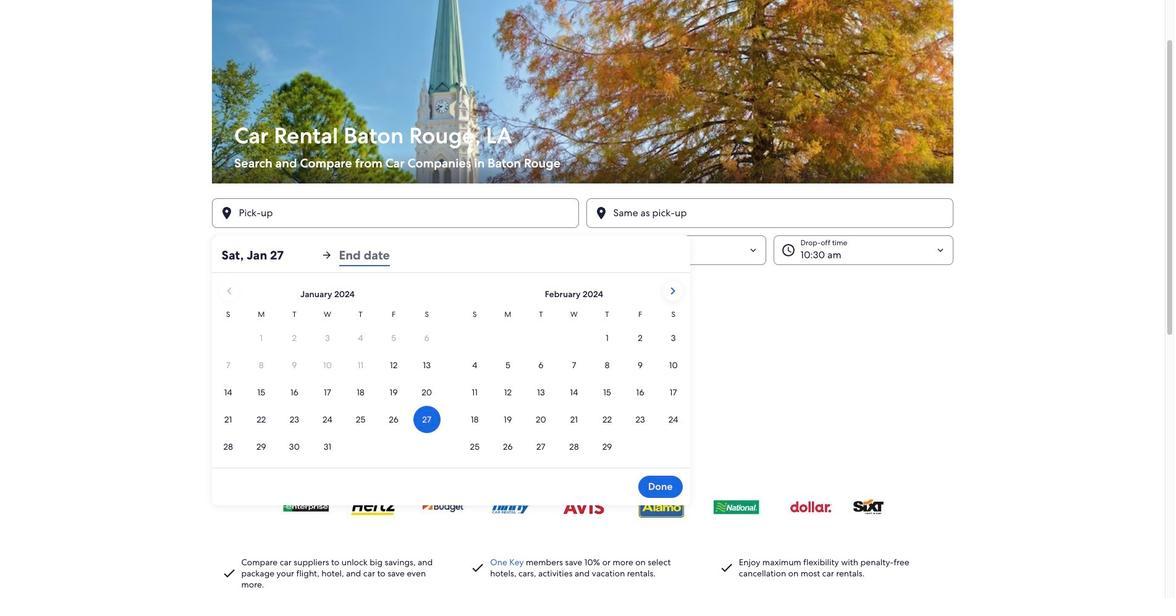 Task type: vqa. For each thing, say whether or not it's contained in the screenshot.
Next Month IMAGE
yes



Task type: describe. For each thing, give the bounding box(es) containing it.
car suppliers logo image
[[219, 484, 946, 529]]

previous month image
[[222, 284, 236, 298]]

next month image
[[665, 284, 680, 298]]



